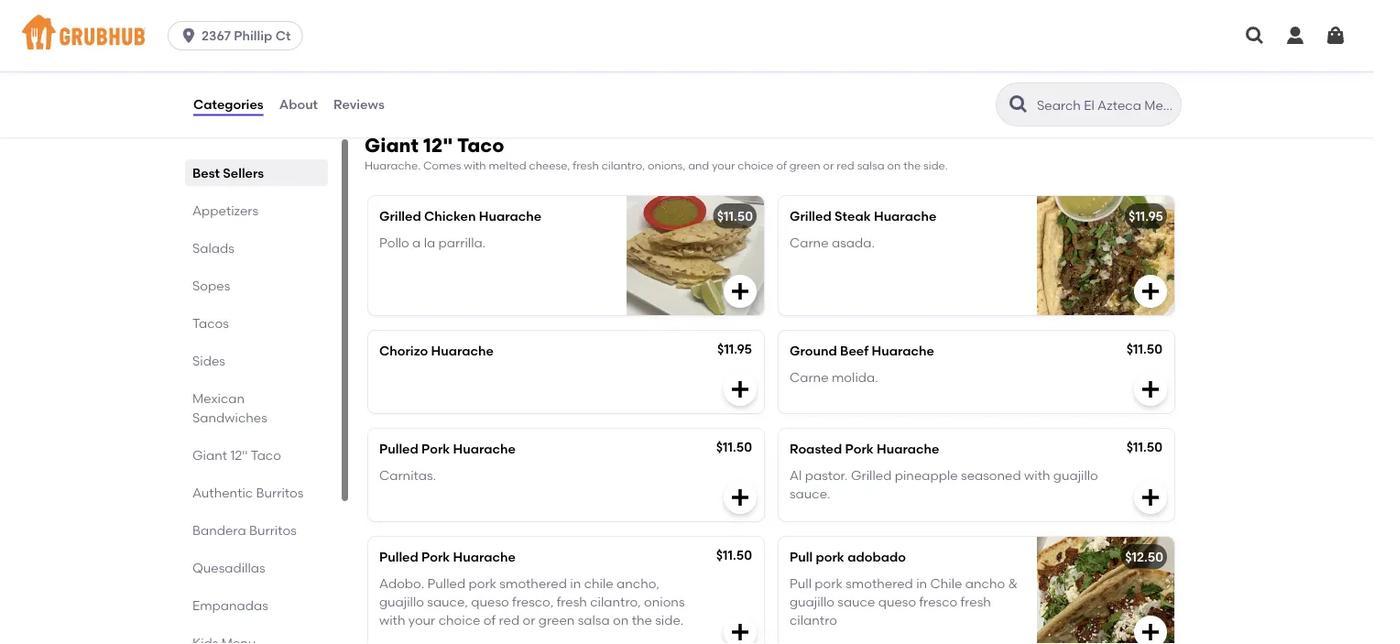 Task type: locate. For each thing, give the bounding box(es) containing it.
1 smothered from the left
[[500, 575, 567, 591]]

authentic
[[192, 485, 253, 500]]

fresh right cheese,
[[573, 159, 599, 172]]

best sellers tab
[[192, 163, 321, 182]]

1 vertical spatial 12"
[[230, 447, 248, 463]]

12" inside giant 12" taco huarache. comes with melted cheese, fresh cilantro, onions, and your choice of green or red salsa on the side.
[[423, 134, 453, 157]]

$12.50
[[1125, 549, 1163, 565]]

0 horizontal spatial the
[[632, 612, 652, 628]]

with right seasoned
[[1024, 467, 1050, 483]]

roasted
[[790, 441, 842, 457]]

or up grilled steak huarache
[[823, 159, 834, 172]]

1 vertical spatial your
[[408, 612, 435, 628]]

sauce
[[838, 594, 875, 609]]

green
[[789, 159, 821, 172], [539, 612, 575, 628]]

or inside giant 12" taco huarache. comes with melted cheese, fresh cilantro, onions, and your choice of green or red salsa on the side.
[[823, 159, 834, 172]]

giant 12" taco
[[192, 447, 281, 463]]

2367 phillip ct button
[[168, 21, 310, 50]]

salsa
[[857, 159, 885, 172], [578, 612, 610, 628]]

$11.50 for pulled
[[716, 547, 752, 563]]

burritos for bandera burritos
[[249, 522, 297, 538]]

12" up the authentic burritos
[[230, 447, 248, 463]]

giant inside giant 12" taco huarache. comes with melted cheese, fresh cilantro, onions, and your choice of green or red salsa on the side.
[[365, 134, 419, 157]]

grilled
[[379, 209, 421, 224], [790, 209, 832, 224], [851, 467, 892, 483]]

sopes tab
[[192, 276, 321, 295]]

salsa down chile
[[578, 612, 610, 628]]

0 horizontal spatial taco
[[251, 447, 281, 463]]

choice down the sauce,
[[438, 612, 480, 628]]

carne left the asada.
[[790, 234, 829, 250]]

salsa up grilled steak huarache
[[857, 159, 885, 172]]

with down adobo.
[[379, 612, 405, 628]]

0 vertical spatial pulled
[[379, 441, 418, 457]]

grilled steak huarache image
[[1037, 196, 1174, 315]]

of
[[776, 159, 787, 172], [484, 612, 496, 628]]

chile
[[584, 575, 614, 591]]

pull down sauce.
[[790, 549, 813, 565]]

pull up cilantro
[[790, 575, 812, 591]]

guajillo for adobo. pulled pork smothered in chile ancho, guajillo sauce, queso fresco, fresh cilantro, onions with your choice of red or green salsa on the side.
[[379, 594, 424, 609]]

2 vertical spatial pulled
[[427, 575, 466, 591]]

with left the melted
[[464, 159, 486, 172]]

of inside adobo. pulled pork smothered in chile ancho, guajillo sauce, queso fresco, fresh cilantro, onions with your choice of red or green salsa on the side.
[[484, 612, 496, 628]]

0 horizontal spatial side.
[[655, 612, 684, 628]]

the
[[903, 159, 921, 172], [632, 612, 652, 628]]

1 horizontal spatial smothered
[[846, 575, 913, 591]]

giant up authentic
[[192, 447, 227, 463]]

1 pull from the top
[[790, 549, 813, 565]]

side. inside adobo. pulled pork smothered in chile ancho, guajillo sauce, queso fresco, fresh cilantro, onions with your choice of red or green salsa on the side.
[[655, 612, 684, 628]]

your down the sauce,
[[408, 612, 435, 628]]

svg image for carne asada.
[[1140, 280, 1162, 302]]

$11.50
[[717, 209, 753, 224], [1127, 341, 1163, 357], [716, 439, 752, 455], [1127, 439, 1163, 455], [716, 547, 752, 563]]

fresh
[[573, 159, 599, 172], [557, 594, 587, 609], [961, 594, 991, 609]]

red inside giant 12" taco huarache. comes with melted cheese, fresh cilantro, onions, and your choice of green or red salsa on the side.
[[837, 159, 855, 172]]

burritos up bandera burritos tab
[[256, 485, 304, 500]]

huarache for asada.
[[874, 209, 937, 224]]

quesadillas
[[192, 560, 265, 575]]

taco inside tab
[[251, 447, 281, 463]]

empanadas
[[192, 597, 268, 613]]

2 smothered from the left
[[846, 575, 913, 591]]

carne
[[790, 234, 829, 250], [790, 369, 829, 385]]

pork up pastor.
[[845, 441, 874, 457]]

bandera burritos
[[192, 522, 297, 538]]

1 horizontal spatial of
[[776, 159, 787, 172]]

green inside adobo. pulled pork smothered in chile ancho, guajillo sauce, queso fresco, fresh cilantro, onions with your choice of red or green salsa on the side.
[[539, 612, 575, 628]]

0 horizontal spatial in
[[570, 575, 581, 591]]

1 vertical spatial taco
[[251, 447, 281, 463]]

1 horizontal spatial choice
[[738, 159, 774, 172]]

12"
[[423, 134, 453, 157], [230, 447, 248, 463]]

pulled pork huarache up carnitas.
[[379, 441, 516, 457]]

pork right adobo.
[[469, 575, 497, 591]]

0 horizontal spatial grilled
[[379, 209, 421, 224]]

bandera
[[192, 522, 246, 538]]

1 vertical spatial with
[[1024, 467, 1050, 483]]

2 horizontal spatial with
[[1024, 467, 1050, 483]]

ct
[[275, 28, 291, 44]]

taco for giant 12" taco huarache. comes with melted cheese, fresh cilantro, onions, and your choice of green or red salsa on the side.
[[457, 134, 504, 157]]

1 horizontal spatial guajillo
[[790, 594, 835, 609]]

the down onions
[[632, 612, 652, 628]]

2 queso from the left
[[878, 594, 916, 609]]

fresh inside pull pork smothered in chile ancho & guajillo sauce queso fresco fresh cilantro
[[961, 594, 991, 609]]

fresh down chile
[[557, 594, 587, 609]]

burritos up quesadillas tab
[[249, 522, 297, 538]]

fresh down ancho
[[961, 594, 991, 609]]

2 vertical spatial with
[[379, 612, 405, 628]]

1 horizontal spatial in
[[916, 575, 927, 591]]

fresh inside adobo. pulled pork smothered in chile ancho, guajillo sauce, queso fresco, fresh cilantro, onions with your choice of red or green salsa on the side.
[[557, 594, 587, 609]]

in inside pull pork smothered in chile ancho & guajillo sauce queso fresco fresh cilantro
[[916, 575, 927, 591]]

queso
[[471, 594, 509, 609], [878, 594, 916, 609]]

1 queso from the left
[[471, 594, 509, 609]]

guajillo up cilantro
[[790, 594, 835, 609]]

1 horizontal spatial salsa
[[857, 159, 885, 172]]

taco up the melted
[[457, 134, 504, 157]]

authentic burritos tab
[[192, 483, 321, 502]]

huarache
[[479, 209, 541, 224], [874, 209, 937, 224], [431, 343, 494, 359], [872, 343, 934, 359], [453, 441, 516, 457], [877, 441, 939, 457], [453, 549, 516, 565]]

svg image for pollo a la parrilla.
[[729, 280, 751, 302]]

pull for pull pork smothered in chile ancho & guajillo sauce queso fresco fresh cilantro
[[790, 575, 812, 591]]

your
[[712, 159, 735, 172], [408, 612, 435, 628]]

0 vertical spatial pull
[[790, 549, 813, 565]]

2 pulled pork huarache from the top
[[379, 549, 516, 565]]

12" inside giant 12" taco tab
[[230, 447, 248, 463]]

0 vertical spatial or
[[823, 159, 834, 172]]

grilled down roasted pork huarache
[[851, 467, 892, 483]]

your inside adobo. pulled pork smothered in chile ancho, guajillo sauce, queso fresco, fresh cilantro, onions with your choice of red or green salsa on the side.
[[408, 612, 435, 628]]

pulled
[[379, 441, 418, 457], [379, 549, 418, 565], [427, 575, 466, 591]]

pork up carnitas.
[[421, 441, 450, 457]]

1 in from the left
[[570, 575, 581, 591]]

giant for giant 12" taco
[[192, 447, 227, 463]]

0 vertical spatial of
[[776, 159, 787, 172]]

0 horizontal spatial $11.95
[[717, 341, 752, 357]]

grilled up pollo
[[379, 209, 421, 224]]

or down fresco, on the bottom left of page
[[523, 612, 535, 628]]

tab
[[192, 633, 321, 644]]

of inside giant 12" taco huarache. comes with melted cheese, fresh cilantro, onions, and your choice of green or red salsa on the side.
[[776, 159, 787, 172]]

guajillo inside adobo. pulled pork smothered in chile ancho, guajillo sauce, queso fresco, fresh cilantro, onions with your choice of red or green salsa on the side.
[[379, 594, 424, 609]]

pulled up carnitas.
[[379, 441, 418, 457]]

choice right and
[[738, 159, 774, 172]]

pork for pull pork adobado
[[816, 549, 844, 565]]

burritos inside bandera burritos tab
[[249, 522, 297, 538]]

huarache for a
[[479, 209, 541, 224]]

guajillo
[[1053, 467, 1098, 483], [379, 594, 424, 609], [790, 594, 835, 609]]

cilantro, left the onions,
[[602, 159, 645, 172]]

1 vertical spatial pull
[[790, 575, 812, 591]]

0 horizontal spatial queso
[[471, 594, 509, 609]]

0 horizontal spatial on
[[613, 612, 629, 628]]

pork up adobo.
[[421, 549, 450, 565]]

chorizo huarache
[[379, 343, 494, 359]]

burritos
[[256, 485, 304, 500], [249, 522, 297, 538]]

12" for giant 12" taco huarache. comes with melted cheese, fresh cilantro, onions, and your choice of green or red salsa on the side.
[[423, 134, 453, 157]]

0 vertical spatial your
[[712, 159, 735, 172]]

chile
[[930, 575, 962, 591]]

1 vertical spatial burritos
[[249, 522, 297, 538]]

taco
[[457, 134, 504, 157], [251, 447, 281, 463]]

pork down pull pork adobado
[[815, 575, 843, 591]]

1 horizontal spatial queso
[[878, 594, 916, 609]]

1 vertical spatial carne
[[790, 369, 829, 385]]

smothered up fresco, on the bottom left of page
[[500, 575, 567, 591]]

0 vertical spatial with
[[464, 159, 486, 172]]

ancho,
[[617, 575, 659, 591]]

1 vertical spatial or
[[523, 612, 535, 628]]

0 horizontal spatial giant
[[192, 447, 227, 463]]

green inside giant 12" taco huarache. comes with melted cheese, fresh cilantro, onions, and your choice of green or red salsa on the side.
[[789, 159, 821, 172]]

pull for pull pork adobado
[[790, 549, 813, 565]]

on down the ancho,
[[613, 612, 629, 628]]

grilled up carne asada.
[[790, 209, 832, 224]]

1 horizontal spatial green
[[789, 159, 821, 172]]

0 vertical spatial the
[[903, 159, 921, 172]]

0 vertical spatial 12"
[[423, 134, 453, 157]]

pork for pull pork smothered in chile ancho & guajillo sauce queso fresco fresh cilantro
[[815, 575, 843, 591]]

grilled for grilled chicken huarache
[[379, 209, 421, 224]]

categories button
[[192, 71, 264, 137]]

reviews button
[[333, 71, 385, 137]]

1 vertical spatial giant
[[192, 447, 227, 463]]

a
[[412, 234, 421, 250]]

0 horizontal spatial with
[[379, 612, 405, 628]]

green down fresco, on the bottom left of page
[[539, 612, 575, 628]]

1 vertical spatial red
[[499, 612, 520, 628]]

with inside al pastor. grilled pineapple seasoned with guajillo sauce.
[[1024, 467, 1050, 483]]

2 horizontal spatial guajillo
[[1053, 467, 1098, 483]]

svg image
[[1244, 25, 1266, 47], [1284, 25, 1306, 47], [729, 280, 751, 302], [1140, 280, 1162, 302], [729, 378, 751, 400], [1140, 378, 1162, 400], [729, 486, 751, 508], [1140, 486, 1162, 508], [729, 621, 751, 643], [1140, 621, 1162, 643]]

pollo
[[379, 234, 409, 250]]

guajillo right seasoned
[[1053, 467, 1098, 483]]

1 vertical spatial green
[[539, 612, 575, 628]]

1 horizontal spatial on
[[887, 159, 901, 172]]

1 vertical spatial choice
[[438, 612, 480, 628]]

1 horizontal spatial or
[[823, 159, 834, 172]]

salads
[[192, 240, 234, 256]]

svg image for al pastor. grilled pineapple seasoned with guajillo sauce.
[[1140, 486, 1162, 508]]

smothered
[[500, 575, 567, 591], [846, 575, 913, 591]]

1 horizontal spatial side.
[[924, 159, 948, 172]]

0 vertical spatial red
[[837, 159, 855, 172]]

1 horizontal spatial $11.95
[[1129, 209, 1163, 224]]

pork left adobado
[[816, 549, 844, 565]]

side. down onions
[[655, 612, 684, 628]]

0 vertical spatial choice
[[738, 159, 774, 172]]

0 horizontal spatial guajillo
[[379, 594, 424, 609]]

red up steak
[[837, 159, 855, 172]]

salsa inside adobo. pulled pork smothered in chile ancho, guajillo sauce, queso fresco, fresh cilantro, onions with your choice of red or green salsa on the side.
[[578, 612, 610, 628]]

red down fresco, on the bottom left of page
[[499, 612, 520, 628]]

cilantro, down chile
[[590, 594, 641, 609]]

your right and
[[712, 159, 735, 172]]

2 horizontal spatial grilled
[[851, 467, 892, 483]]

with inside giant 12" taco huarache. comes with melted cheese, fresh cilantro, onions, and your choice of green or red salsa on the side.
[[464, 159, 486, 172]]

1 horizontal spatial grilled
[[790, 209, 832, 224]]

on inside giant 12" taco huarache. comes with melted cheese, fresh cilantro, onions, and your choice of green or red salsa on the side.
[[887, 159, 901, 172]]

1 horizontal spatial taco
[[457, 134, 504, 157]]

the inside adobo. pulled pork smothered in chile ancho, guajillo sauce, queso fresco, fresh cilantro, onions with your choice of red or green salsa on the side.
[[632, 612, 652, 628]]

0 vertical spatial pulled pork huarache
[[379, 441, 516, 457]]

0 vertical spatial on
[[887, 159, 901, 172]]

12" up comes
[[423, 134, 453, 157]]

giant 12" taco tab
[[192, 445, 321, 464]]

pull pork adobado
[[790, 549, 906, 565]]

1 horizontal spatial giant
[[365, 134, 419, 157]]

smothered inside adobo. pulled pork smothered in chile ancho, guajillo sauce, queso fresco, fresh cilantro, onions with your choice of red or green salsa on the side.
[[500, 575, 567, 591]]

pull pork smothered in chile ancho & guajillo sauce queso fresco fresh cilantro
[[790, 575, 1018, 628]]

adobo.
[[379, 575, 424, 591]]

queso for pork
[[471, 594, 509, 609]]

pork
[[816, 549, 844, 565], [469, 575, 497, 591], [815, 575, 843, 591]]

0 vertical spatial carne
[[790, 234, 829, 250]]

burritos for authentic burritos
[[256, 485, 304, 500]]

pulled pork huarache for carnitas.
[[379, 441, 516, 457]]

mexican
[[192, 390, 245, 406]]

pork inside pull pork smothered in chile ancho & guajillo sauce queso fresco fresh cilantro
[[815, 575, 843, 591]]

0 horizontal spatial green
[[539, 612, 575, 628]]

carne down ground
[[790, 369, 829, 385]]

side. up grilled steak huarache
[[924, 159, 948, 172]]

in
[[570, 575, 581, 591], [916, 575, 927, 591]]

0 horizontal spatial 12"
[[230, 447, 248, 463]]

0 vertical spatial salsa
[[857, 159, 885, 172]]

fresh for pulled pork huarache
[[557, 594, 587, 609]]

the inside giant 12" taco huarache. comes with melted cheese, fresh cilantro, onions, and your choice of green or red salsa on the side.
[[903, 159, 921, 172]]

queso inside pull pork smothered in chile ancho & guajillo sauce queso fresco fresh cilantro
[[878, 594, 916, 609]]

0 horizontal spatial or
[[523, 612, 535, 628]]

1 vertical spatial cilantro,
[[590, 594, 641, 609]]

about button
[[278, 71, 319, 137]]

la
[[424, 234, 435, 250]]

0 vertical spatial burritos
[[256, 485, 304, 500]]

$11.95
[[1129, 209, 1163, 224], [717, 341, 752, 357]]

taco for giant 12" taco
[[251, 447, 281, 463]]

reviews
[[334, 97, 385, 112]]

0 vertical spatial green
[[789, 159, 821, 172]]

carnitas.
[[379, 467, 436, 483]]

2367 phillip ct
[[202, 28, 291, 44]]

taco inside giant 12" taco huarache. comes with melted cheese, fresh cilantro, onions, and your choice of green or red salsa on the side.
[[457, 134, 504, 157]]

2 carne from the top
[[790, 369, 829, 385]]

1 vertical spatial of
[[484, 612, 496, 628]]

adobado
[[848, 549, 906, 565]]

burritos inside authentic burritos tab
[[256, 485, 304, 500]]

giant inside tab
[[192, 447, 227, 463]]

2 in from the left
[[916, 575, 927, 591]]

1 pulled pork huarache from the top
[[379, 441, 516, 457]]

1 vertical spatial side.
[[655, 612, 684, 628]]

1 vertical spatial salsa
[[578, 612, 610, 628]]

queso right sauce
[[878, 594, 916, 609]]

svg image for pull pork smothered in chile ancho & guajillo sauce queso fresco fresh cilantro
[[1140, 621, 1162, 643]]

huarache for molida.
[[872, 343, 934, 359]]

choice
[[738, 159, 774, 172], [438, 612, 480, 628]]

Search El Azteca Mexican Restaurant-Mahwah search field
[[1035, 96, 1175, 114]]

carne for carne asada.
[[790, 234, 829, 250]]

in inside adobo. pulled pork smothered in chile ancho, guajillo sauce, queso fresco, fresh cilantro, onions with your choice of red or green salsa on the side.
[[570, 575, 581, 591]]

svg image
[[1325, 25, 1347, 47], [180, 27, 198, 45], [729, 60, 751, 82], [1140, 60, 1162, 82]]

salads tab
[[192, 238, 321, 257]]

1 vertical spatial $11.95
[[717, 341, 752, 357]]

pull inside pull pork smothered in chile ancho & guajillo sauce queso fresco fresh cilantro
[[790, 575, 812, 591]]

queso inside adobo. pulled pork smothered in chile ancho, guajillo sauce, queso fresco, fresh cilantro, onions with your choice of red or green salsa on the side.
[[471, 594, 509, 609]]

grilled chicken huarache image
[[627, 196, 764, 315]]

0 horizontal spatial choice
[[438, 612, 480, 628]]

pulled up adobo.
[[379, 549, 418, 565]]

huarache for pulled
[[453, 549, 516, 565]]

the up grilled steak huarache
[[903, 159, 921, 172]]

taco up authentic burritos tab
[[251, 447, 281, 463]]

1 vertical spatial on
[[613, 612, 629, 628]]

empanadas tab
[[192, 595, 321, 615]]

asada.
[[832, 234, 875, 250]]

giant
[[365, 134, 419, 157], [192, 447, 227, 463]]

chorizo
[[379, 343, 428, 359]]

1 horizontal spatial your
[[712, 159, 735, 172]]

pulled pork huarache up the sauce,
[[379, 549, 516, 565]]

pulled pork huarache
[[379, 441, 516, 457], [379, 549, 516, 565]]

queso right the sauce,
[[471, 594, 509, 609]]

0 horizontal spatial smothered
[[500, 575, 567, 591]]

sellers
[[223, 165, 264, 180]]

best sellers
[[192, 165, 264, 180]]

pulled inside adobo. pulled pork smothered in chile ancho, guajillo sauce, queso fresco, fresh cilantro, onions with your choice of red or green salsa on the side.
[[427, 575, 466, 591]]

1 horizontal spatial red
[[837, 159, 855, 172]]

pulled up the sauce,
[[427, 575, 466, 591]]

melted
[[489, 159, 526, 172]]

mexican sandwiches
[[192, 390, 267, 425]]

on up grilled steak huarache
[[887, 159, 901, 172]]

side.
[[924, 159, 948, 172], [655, 612, 684, 628]]

guajillo inside pull pork smothered in chile ancho & guajillo sauce queso fresco fresh cilantro
[[790, 594, 835, 609]]

fresh inside giant 12" taco huarache. comes with melted cheese, fresh cilantro, onions, and your choice of green or red salsa on the side.
[[573, 159, 599, 172]]

0 horizontal spatial your
[[408, 612, 435, 628]]

1 horizontal spatial with
[[464, 159, 486, 172]]

green up grilled steak huarache
[[789, 159, 821, 172]]

with
[[464, 159, 486, 172], [1024, 467, 1050, 483], [379, 612, 405, 628]]

guajillo down adobo.
[[379, 594, 424, 609]]

pull
[[790, 549, 813, 565], [790, 575, 812, 591]]

0 vertical spatial cilantro,
[[602, 159, 645, 172]]

1 horizontal spatial 12"
[[423, 134, 453, 157]]

0 vertical spatial giant
[[365, 134, 419, 157]]

pork for carnitas.
[[421, 441, 450, 457]]

2 pull from the top
[[790, 575, 812, 591]]

quesadillas tab
[[192, 558, 321, 577]]

1 vertical spatial the
[[632, 612, 652, 628]]

0 horizontal spatial of
[[484, 612, 496, 628]]

seasoned
[[961, 467, 1021, 483]]

smothered inside pull pork smothered in chile ancho & guajillo sauce queso fresco fresh cilantro
[[846, 575, 913, 591]]

or
[[823, 159, 834, 172], [523, 612, 535, 628]]

carne for carne molida.
[[790, 369, 829, 385]]

1 horizontal spatial the
[[903, 159, 921, 172]]

chicken
[[424, 209, 476, 224]]

1 carne from the top
[[790, 234, 829, 250]]

giant up huarache.
[[365, 134, 419, 157]]

0 vertical spatial side.
[[924, 159, 948, 172]]

smothered down adobado
[[846, 575, 913, 591]]

comes
[[423, 159, 461, 172]]

0 horizontal spatial red
[[499, 612, 520, 628]]

on inside adobo. pulled pork smothered in chile ancho, guajillo sauce, queso fresco, fresh cilantro, onions with your choice of red or green salsa on the side.
[[613, 612, 629, 628]]

1 vertical spatial pulled
[[379, 549, 418, 565]]

0 horizontal spatial salsa
[[578, 612, 610, 628]]

1 vertical spatial pulled pork huarache
[[379, 549, 516, 565]]

0 vertical spatial taco
[[457, 134, 504, 157]]



Task type: describe. For each thing, give the bounding box(es) containing it.
al pastor. grilled pineapple seasoned with guajillo sauce.
[[790, 467, 1098, 501]]

cilantro, inside adobo. pulled pork smothered in chile ancho, guajillo sauce, queso fresco, fresh cilantro, onions with your choice of red or green salsa on the side.
[[590, 594, 641, 609]]

pork inside adobo. pulled pork smothered in chile ancho, guajillo sauce, queso fresco, fresh cilantro, onions with your choice of red or green salsa on the side.
[[469, 575, 497, 591]]

queso for smothered
[[878, 594, 916, 609]]

carne molida.
[[790, 369, 878, 385]]

with inside adobo. pulled pork smothered in chile ancho, guajillo sauce, queso fresco, fresh cilantro, onions with your choice of red or green salsa on the side.
[[379, 612, 405, 628]]

choice inside adobo. pulled pork smothered in chile ancho, guajillo sauce, queso fresco, fresh cilantro, onions with your choice of red or green salsa on the side.
[[438, 612, 480, 628]]

roasted pork huarache
[[790, 441, 939, 457]]

guajillo for pull pork smothered in chile ancho & guajillo sauce queso fresco fresh cilantro
[[790, 594, 835, 609]]

ancho
[[965, 575, 1005, 591]]

fresco
[[919, 594, 958, 609]]

huarache for pastor.
[[877, 441, 939, 457]]

0 vertical spatial $11.95
[[1129, 209, 1163, 224]]

cilantro
[[790, 612, 837, 628]]

svg image for carnitas.
[[729, 486, 751, 508]]

sides
[[192, 353, 225, 368]]

huarache.
[[365, 159, 421, 172]]

sauce.
[[790, 486, 830, 501]]

sandwiches
[[192, 410, 267, 425]]

appetizers tab
[[192, 201, 321, 220]]

pineapple
[[895, 467, 958, 483]]

pull pork adobado image
[[1037, 537, 1174, 644]]

side. inside giant 12" taco huarache. comes with melted cheese, fresh cilantro, onions, and your choice of green or red salsa on the side.
[[924, 159, 948, 172]]

onions
[[644, 594, 685, 609]]

fresco,
[[512, 594, 554, 609]]

and
[[688, 159, 709, 172]]

svg image inside 2367 phillip ct button
[[180, 27, 198, 45]]

bandera burritos tab
[[192, 520, 321, 540]]

2367
[[202, 28, 231, 44]]

grilled for grilled steak huarache
[[790, 209, 832, 224]]

grilled chicken huarache
[[379, 209, 541, 224]]

$11.50 for molida.
[[1127, 341, 1163, 357]]

giant for giant 12" taco huarache. comes with melted cheese, fresh cilantro, onions, and your choice of green or red salsa on the side.
[[365, 134, 419, 157]]

your inside giant 12" taco huarache. comes with melted cheese, fresh cilantro, onions, and your choice of green or red salsa on the side.
[[712, 159, 735, 172]]

or inside adobo. pulled pork smothered in chile ancho, guajillo sauce, queso fresco, fresh cilantro, onions with your choice of red or green salsa on the side.
[[523, 612, 535, 628]]

svg image for adobo. pulled pork smothered in chile ancho, guajillo sauce, queso fresco, fresh cilantro, onions with your choice of red or green salsa on the side.
[[729, 621, 751, 643]]

red inside adobo. pulled pork smothered in chile ancho, guajillo sauce, queso fresco, fresh cilantro, onions with your choice of red or green salsa on the side.
[[499, 612, 520, 628]]

svg image for carne molida.
[[1140, 378, 1162, 400]]

pulled for carnitas.
[[379, 441, 418, 457]]

sopes
[[192, 278, 230, 293]]

ground beef huarache
[[790, 343, 934, 359]]

carne asada.
[[790, 234, 875, 250]]

grilled steak huarache
[[790, 209, 937, 224]]

pulled for adobo. pulled pork smothered in chile ancho, guajillo sauce, queso fresco, fresh cilantro, onions with your choice of red or green salsa on the side.
[[379, 549, 418, 565]]

beef
[[840, 343, 869, 359]]

pastor.
[[805, 467, 848, 483]]

guajillo inside al pastor. grilled pineapple seasoned with guajillo sauce.
[[1053, 467, 1098, 483]]

sides tab
[[192, 351, 321, 370]]

salsa inside giant 12" taco huarache. comes with melted cheese, fresh cilantro, onions, and your choice of green or red salsa on the side.
[[857, 159, 885, 172]]

tacos tab
[[192, 313, 321, 333]]

pork for adobo. pulled pork smothered in chile ancho, guajillo sauce, queso fresco, fresh cilantro, onions with your choice of red or green salsa on the side.
[[421, 549, 450, 565]]

sauce,
[[427, 594, 468, 609]]

pork for al pastor. grilled pineapple seasoned with guajillo sauce.
[[845, 441, 874, 457]]

al
[[790, 467, 802, 483]]

ground
[[790, 343, 837, 359]]

$11.50 for pastor.
[[1127, 439, 1163, 455]]

pulled pork huarache for adobo. pulled pork smothered in chile ancho, guajillo sauce, queso fresco, fresh cilantro, onions with your choice of red or green salsa on the side.
[[379, 549, 516, 565]]

with for taco
[[464, 159, 486, 172]]

categories
[[193, 97, 264, 112]]

about
[[279, 97, 318, 112]]

molida.
[[832, 369, 878, 385]]

mexican sandwiches tab
[[192, 388, 321, 427]]

appetizers
[[192, 202, 258, 218]]

giant 12" taco huarache. comes with melted cheese, fresh cilantro, onions, and your choice of green or red salsa on the side.
[[365, 134, 948, 172]]

tacos
[[192, 315, 229, 331]]

grilled inside al pastor. grilled pineapple seasoned with guajillo sauce.
[[851, 467, 892, 483]]

onions,
[[648, 159, 685, 172]]

authentic burritos
[[192, 485, 304, 500]]

adobo. pulled pork smothered in chile ancho, guajillo sauce, queso fresco, fresh cilantro, onions with your choice of red or green salsa on the side.
[[379, 575, 685, 628]]

cilantro, inside giant 12" taco huarache. comes with melted cheese, fresh cilantro, onions, and your choice of green or red salsa on the side.
[[602, 159, 645, 172]]

cheese,
[[529, 159, 570, 172]]

best
[[192, 165, 220, 180]]

search icon image
[[1008, 93, 1030, 115]]

pollo a la parrilla.
[[379, 234, 486, 250]]

steak
[[835, 209, 871, 224]]

12" for giant 12" taco
[[230, 447, 248, 463]]

with for grilled
[[1024, 467, 1050, 483]]

parrilla.
[[438, 234, 486, 250]]

&
[[1008, 575, 1018, 591]]

main navigation navigation
[[0, 0, 1374, 71]]

fresh for pull pork adobado
[[961, 594, 991, 609]]

phillip
[[234, 28, 272, 44]]

choice inside giant 12" taco huarache. comes with melted cheese, fresh cilantro, onions, and your choice of green or red salsa on the side.
[[738, 159, 774, 172]]



Task type: vqa. For each thing, say whether or not it's contained in the screenshot.
"guajillo" inside the Adobo. Pulled Pork Smothered In Chile Ancho, Guajillo Sauce, Queso Fresco, Fresh Cilantro, Onions With Your Choice Of Red Or Green Salsa On The Side.
yes



